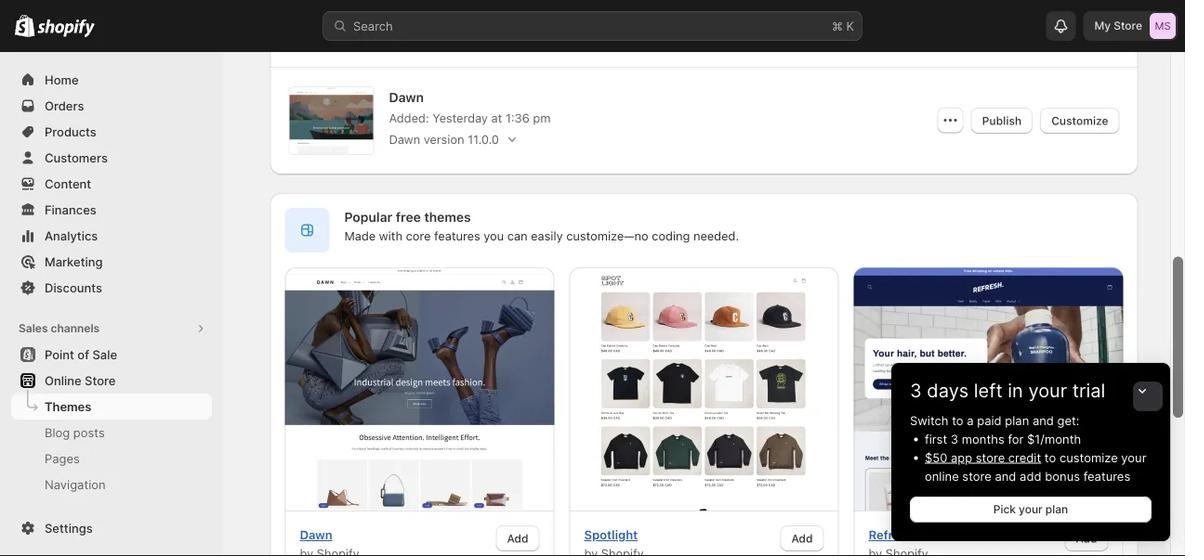 Task type: describe. For each thing, give the bounding box(es) containing it.
1 horizontal spatial store
[[300, 22, 330, 37]]

add
[[1020, 469, 1042, 484]]

⌘ k
[[832, 19, 854, 33]]

first
[[925, 432, 947, 447]]

0 horizontal spatial plan
[[1005, 414, 1029, 428]]

sales channels button
[[11, 316, 212, 342]]

2 horizontal spatial store
[[1114, 19, 1142, 33]]

$1/month
[[1027, 432, 1081, 447]]

posts
[[73, 426, 105, 440]]

home link
[[11, 67, 212, 93]]

to inside to customize your online store and add bonus features
[[1045, 451, 1056, 465]]

0 horizontal spatial store
[[85, 374, 116, 388]]

your inside to customize your online store and add bonus features
[[1121, 451, 1146, 465]]

finances
[[45, 203, 96, 217]]

customers link
[[11, 145, 212, 171]]

paid
[[977, 414, 1002, 428]]

search
[[353, 19, 393, 33]]

$50 app store credit
[[925, 451, 1041, 465]]

online store inside online store link
[[45, 374, 116, 388]]

themes
[[45, 400, 91, 414]]

first 3 months for $1/month
[[925, 432, 1081, 447]]

0 horizontal spatial online
[[45, 374, 81, 388]]

and for plan
[[1033, 414, 1054, 428]]

trial
[[1072, 380, 1105, 402]]

marketing link
[[11, 249, 212, 275]]

blog
[[45, 426, 70, 440]]

and for store
[[995, 469, 1016, 484]]

0 horizontal spatial shopify image
[[15, 14, 35, 37]]

0 horizontal spatial to
[[952, 414, 963, 428]]

content
[[45, 177, 91, 191]]

pick your plan
[[993, 503, 1068, 517]]

1 horizontal spatial online store
[[260, 22, 330, 37]]

analytics
[[45, 229, 98, 243]]

online
[[925, 469, 959, 484]]

plan inside pick your plan link
[[1045, 503, 1068, 517]]

for
[[1008, 432, 1024, 447]]

point of sale
[[45, 348, 117, 362]]

3 days left in your trial element
[[891, 412, 1170, 542]]

products
[[45, 125, 96, 139]]

$50
[[925, 451, 947, 465]]

preferences link
[[11, 498, 212, 524]]

a
[[967, 414, 974, 428]]

left
[[974, 380, 1003, 402]]

features
[[1083, 469, 1130, 484]]

1 horizontal spatial 3
[[951, 432, 958, 447]]

content link
[[11, 171, 212, 197]]

app
[[951, 451, 972, 465]]

orders
[[45, 99, 84, 113]]

navigation
[[45, 478, 106, 492]]



Task type: locate. For each thing, give the bounding box(es) containing it.
to down $1/month
[[1045, 451, 1056, 465]]

analytics link
[[11, 223, 212, 249]]

orders link
[[11, 93, 212, 119]]

shopify image
[[15, 14, 35, 37], [37, 19, 95, 38]]

plan
[[1005, 414, 1029, 428], [1045, 503, 1068, 517]]

3 days left in your trial button
[[891, 363, 1170, 402]]

0 vertical spatial and
[[1033, 414, 1054, 428]]

online store link down sale
[[11, 368, 212, 394]]

2 vertical spatial your
[[1019, 503, 1043, 517]]

0 horizontal spatial 3
[[910, 380, 922, 402]]

1 vertical spatial online
[[45, 374, 81, 388]]

your right in
[[1028, 380, 1067, 402]]

sales
[[19, 322, 48, 336]]

customers
[[45, 151, 108, 165]]

preferences
[[45, 504, 113, 518]]

and inside to customize your online store and add bonus features
[[995, 469, 1016, 484]]

0 vertical spatial online store
[[260, 22, 330, 37]]

sale
[[92, 348, 117, 362]]

online store link left search
[[260, 20, 330, 39]]

online store
[[260, 22, 330, 37], [45, 374, 116, 388]]

switch
[[910, 414, 949, 428]]

0 vertical spatial plan
[[1005, 414, 1029, 428]]

0 vertical spatial 3
[[910, 380, 922, 402]]

3 left days
[[910, 380, 922, 402]]

pages link
[[11, 446, 212, 472]]

finances link
[[11, 197, 212, 223]]

bonus
[[1045, 469, 1080, 484]]

themes link
[[11, 394, 212, 420]]

credit
[[1008, 451, 1041, 465]]

1 horizontal spatial online
[[260, 22, 296, 37]]

settings
[[45, 521, 93, 536]]

1 horizontal spatial and
[[1033, 414, 1054, 428]]

in
[[1008, 380, 1023, 402]]

blog posts
[[45, 426, 105, 440]]

0 horizontal spatial online store
[[45, 374, 116, 388]]

my
[[1094, 19, 1111, 33]]

point of sale button
[[0, 342, 223, 368]]

3 days left in your trial
[[910, 380, 1105, 402]]

0 vertical spatial online store link
[[260, 20, 330, 39]]

channels
[[51, 322, 100, 336]]

pick your plan link
[[910, 497, 1152, 523]]

months
[[962, 432, 1005, 447]]

navigation link
[[11, 472, 212, 498]]

1 vertical spatial online store
[[45, 374, 116, 388]]

point of sale link
[[11, 342, 212, 368]]

your inside dropdown button
[[1028, 380, 1067, 402]]

pages
[[45, 452, 80, 466]]

store right my
[[1114, 19, 1142, 33]]

settings link
[[11, 516, 212, 542]]

0 vertical spatial online
[[260, 22, 296, 37]]

0 horizontal spatial online store link
[[11, 368, 212, 394]]

plan down bonus
[[1045, 503, 1068, 517]]

and up $1/month
[[1033, 414, 1054, 428]]

store down $50 app store credit
[[962, 469, 992, 484]]

plan up for
[[1005, 414, 1029, 428]]

1 vertical spatial store
[[962, 469, 992, 484]]

1 horizontal spatial online store link
[[260, 20, 330, 39]]

your right the pick
[[1019, 503, 1043, 517]]

1 horizontal spatial plan
[[1045, 503, 1068, 517]]

online store left search
[[260, 22, 330, 37]]

days
[[927, 380, 969, 402]]

blog posts link
[[11, 420, 212, 446]]

store down sale
[[85, 374, 116, 388]]

pick
[[993, 503, 1016, 517]]

1 vertical spatial 3
[[951, 432, 958, 447]]

online store down 'point of sale'
[[45, 374, 116, 388]]

your
[[1028, 380, 1067, 402], [1121, 451, 1146, 465], [1019, 503, 1043, 517]]

online store link
[[260, 20, 330, 39], [11, 368, 212, 394]]

get:
[[1057, 414, 1079, 428]]

to customize your online store and add bonus features
[[925, 451, 1146, 484]]

⌘
[[832, 19, 843, 33]]

products link
[[11, 119, 212, 145]]

and left add
[[995, 469, 1016, 484]]

3
[[910, 380, 922, 402], [951, 432, 958, 447]]

discounts
[[45, 281, 102, 295]]

$50 app store credit link
[[925, 451, 1041, 465]]

0 vertical spatial your
[[1028, 380, 1067, 402]]

discounts link
[[11, 275, 212, 301]]

1 vertical spatial plan
[[1045, 503, 1068, 517]]

to left a
[[952, 414, 963, 428]]

store
[[1114, 19, 1142, 33], [300, 22, 330, 37], [85, 374, 116, 388]]

customize
[[1059, 451, 1118, 465]]

1 vertical spatial and
[[995, 469, 1016, 484]]

point
[[45, 348, 74, 362]]

store left search
[[300, 22, 330, 37]]

3 inside dropdown button
[[910, 380, 922, 402]]

store down the months on the bottom of the page
[[976, 451, 1005, 465]]

k
[[846, 19, 854, 33]]

home
[[45, 72, 79, 87]]

and
[[1033, 414, 1054, 428], [995, 469, 1016, 484]]

my store
[[1094, 19, 1142, 33]]

1 vertical spatial to
[[1045, 451, 1056, 465]]

of
[[77, 348, 89, 362]]

1 horizontal spatial shopify image
[[37, 19, 95, 38]]

marketing
[[45, 255, 103, 269]]

0 horizontal spatial and
[[995, 469, 1016, 484]]

store
[[976, 451, 1005, 465], [962, 469, 992, 484]]

online
[[260, 22, 296, 37], [45, 374, 81, 388]]

sales channels
[[19, 322, 100, 336]]

to
[[952, 414, 963, 428], [1045, 451, 1056, 465]]

0 vertical spatial store
[[976, 451, 1005, 465]]

1 vertical spatial online store link
[[11, 368, 212, 394]]

1 vertical spatial your
[[1121, 451, 1146, 465]]

store inside to customize your online store and add bonus features
[[962, 469, 992, 484]]

1 horizontal spatial to
[[1045, 451, 1056, 465]]

your up "features"
[[1121, 451, 1146, 465]]

0 vertical spatial to
[[952, 414, 963, 428]]

my store image
[[1150, 13, 1176, 39]]

3 right the first
[[951, 432, 958, 447]]

switch to a paid plan and get:
[[910, 414, 1079, 428]]



Task type: vqa. For each thing, say whether or not it's contained in the screenshot.
[default]
no



